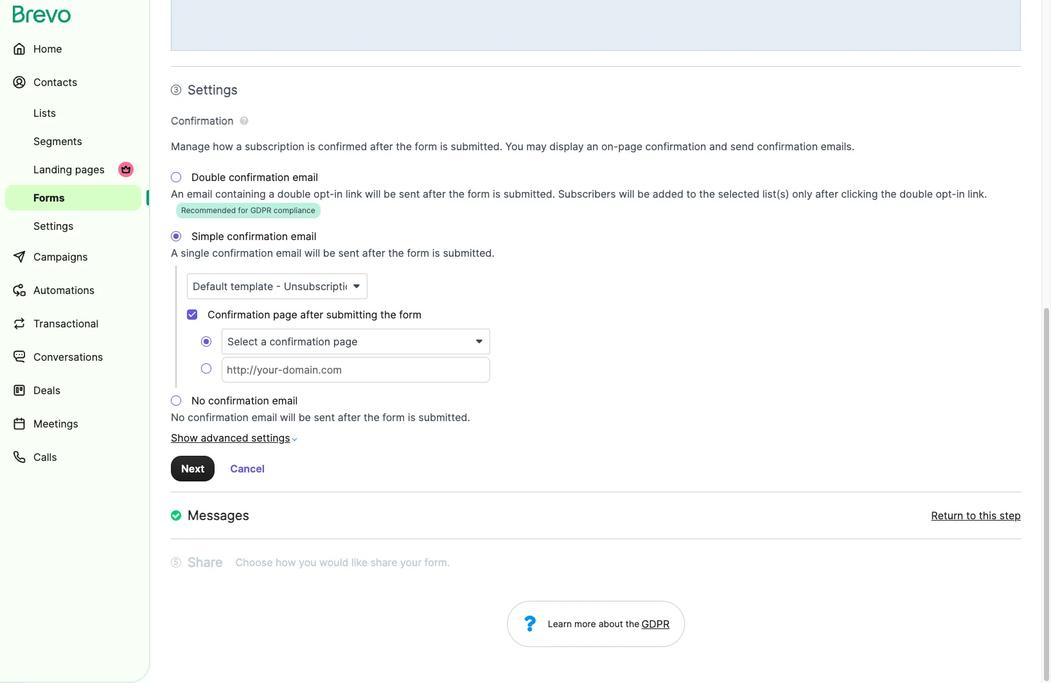 Task type: locate. For each thing, give the bounding box(es) containing it.
gdpr right about
[[642, 618, 670, 631]]

manage
[[171, 140, 210, 153]]

1 double from the left
[[277, 188, 311, 201]]

0 horizontal spatial in
[[334, 188, 343, 201]]

2 horizontal spatial sent
[[399, 188, 420, 201]]

2 in from the left
[[957, 188, 965, 201]]

0 vertical spatial page
[[618, 140, 643, 153]]

0 vertical spatial gdpr
[[250, 206, 271, 215]]

lists link
[[5, 100, 141, 126]]

confirmation down simple confirmation email
[[212, 247, 273, 260]]

a inside an email containing a double opt-in link will be sent after the form is submitted. subscribers will be added to the selected list(s) only after clicking the double opt-in link. recommended for gdpr compliance
[[269, 188, 275, 201]]

1 horizontal spatial how
[[276, 557, 296, 569]]

confirmation up show advanced settings
[[208, 395, 269, 408]]

no for no confirmation email will be sent after the form is submitted.
[[171, 411, 185, 424]]

choose
[[236, 557, 273, 569]]

like
[[351, 557, 368, 569]]

gdpr right for
[[250, 206, 271, 215]]

meetings
[[33, 418, 78, 431]]

1 vertical spatial no
[[171, 411, 185, 424]]

calls link
[[5, 442, 141, 473]]

1 horizontal spatial in
[[957, 188, 965, 201]]

email up settings
[[252, 411, 277, 424]]

1 horizontal spatial settings
[[188, 82, 238, 98]]

to
[[687, 188, 696, 201], [966, 510, 976, 523]]

submitting
[[326, 309, 378, 321]]

left___rvooi image
[[121, 165, 131, 175]]

next button
[[171, 456, 215, 482]]

email for double confirmation email
[[293, 171, 318, 184]]

1 vertical spatial settings
[[33, 220, 74, 233]]

for
[[238, 206, 248, 215]]

settings link
[[5, 213, 141, 239]]

a
[[171, 247, 178, 260]]

gdpr link
[[640, 617, 670, 632]]

1 horizontal spatial double
[[900, 188, 933, 201]]

0 vertical spatial no
[[192, 395, 205, 408]]

form.
[[425, 557, 450, 569]]

this
[[979, 510, 997, 523]]

share
[[188, 555, 223, 571]]

email down compliance
[[291, 230, 316, 243]]

a up double confirmation email
[[236, 140, 242, 153]]

page
[[618, 140, 643, 153], [273, 309, 297, 321]]

containing
[[215, 188, 266, 201]]

opt- left link
[[314, 188, 334, 201]]

show advanced settings
[[171, 432, 290, 445]]

double up compliance
[[277, 188, 311, 201]]

share
[[371, 557, 397, 569]]

1 vertical spatial a
[[269, 188, 275, 201]]

home link
[[5, 33, 141, 64]]

1 horizontal spatial opt-
[[936, 188, 957, 201]]

email up compliance
[[293, 171, 318, 184]]

sent down http://your-domain.com text field
[[314, 411, 335, 424]]

in
[[334, 188, 343, 201], [957, 188, 965, 201]]

0 horizontal spatial sent
[[314, 411, 335, 424]]

settings right 3
[[188, 82, 238, 98]]

double
[[277, 188, 311, 201], [900, 188, 933, 201]]

0 horizontal spatial settings
[[33, 220, 74, 233]]

in left link
[[334, 188, 343, 201]]

0 vertical spatial settings
[[188, 82, 238, 98]]

0 horizontal spatial gdpr
[[250, 206, 271, 215]]

1 horizontal spatial page
[[618, 140, 643, 153]]

1 in from the left
[[334, 188, 343, 201]]

how left you
[[276, 557, 296, 569]]

form
[[415, 140, 437, 153], [468, 188, 490, 201], [407, 247, 429, 260], [399, 309, 422, 321], [383, 411, 405, 424]]

automations
[[33, 284, 95, 297]]

the inside learn more about the gdpr
[[626, 619, 640, 630]]

sent inside an email containing a double opt-in link will be sent after the form is submitted. subscribers will be added to the selected list(s) only after clicking the double opt-in link. recommended for gdpr compliance
[[399, 188, 420, 201]]

0 horizontal spatial how
[[213, 140, 233, 153]]

email up the recommended
[[187, 188, 212, 201]]

1 vertical spatial confirmation
[[208, 309, 270, 321]]

0 vertical spatial a
[[236, 140, 242, 153]]

in left link.
[[957, 188, 965, 201]]

1 vertical spatial page
[[273, 309, 297, 321]]

you
[[299, 557, 317, 569]]

how for confirmation
[[213, 140, 233, 153]]

0 horizontal spatial no
[[171, 411, 185, 424]]

0 vertical spatial to
[[687, 188, 696, 201]]

campaigns link
[[5, 242, 141, 272]]

email up no confirmation email will be sent after the form is submitted.
[[272, 395, 298, 408]]

0 horizontal spatial opt-
[[314, 188, 334, 201]]

calls
[[33, 451, 57, 464]]

you
[[505, 140, 524, 153]]

settings down forms
[[33, 220, 74, 233]]

opt-
[[314, 188, 334, 201], [936, 188, 957, 201]]

2 double from the left
[[900, 188, 933, 201]]

confirmation for confirmation page after submitting the form
[[208, 309, 270, 321]]

will
[[365, 188, 381, 201], [619, 188, 635, 201], [305, 247, 320, 260], [280, 411, 296, 424]]

emails.
[[821, 140, 855, 153]]

landing
[[33, 163, 72, 176]]

how right manage
[[213, 140, 233, 153]]

choose how you would like share your form.
[[236, 557, 450, 569]]

0 vertical spatial sent
[[399, 188, 420, 201]]

submitted.
[[451, 140, 503, 153], [504, 188, 555, 201], [443, 247, 495, 260], [419, 411, 470, 424]]

will right link
[[365, 188, 381, 201]]

0 vertical spatial confirmation
[[171, 114, 234, 127]]

confirmation
[[646, 140, 707, 153], [757, 140, 818, 153], [229, 171, 290, 184], [227, 230, 288, 243], [212, 247, 273, 260], [208, 395, 269, 408], [188, 411, 249, 424]]

landing pages link
[[5, 157, 141, 183]]

no
[[192, 395, 205, 408], [171, 411, 185, 424]]

simple confirmation email
[[192, 230, 316, 243]]

0 horizontal spatial double
[[277, 188, 311, 201]]

sent right link
[[399, 188, 420, 201]]

subscription
[[245, 140, 305, 153]]

forms link
[[5, 185, 141, 211]]

link
[[346, 188, 362, 201]]

double right clicking at right top
[[900, 188, 933, 201]]

email
[[293, 171, 318, 184], [187, 188, 212, 201], [291, 230, 316, 243], [276, 247, 302, 260], [272, 395, 298, 408], [252, 411, 277, 424]]

confirmation
[[171, 114, 234, 127], [208, 309, 270, 321]]

the
[[396, 140, 412, 153], [449, 188, 465, 201], [699, 188, 715, 201], [881, 188, 897, 201], [388, 247, 404, 260], [380, 309, 396, 321], [364, 411, 380, 424], [626, 619, 640, 630]]

conversations
[[33, 351, 103, 364]]

1 vertical spatial gdpr
[[642, 618, 670, 631]]

confirmation for confirmation
[[171, 114, 234, 127]]

show
[[171, 432, 198, 445]]

deals link
[[5, 375, 141, 406]]

1 vertical spatial how
[[276, 557, 296, 569]]

will up settings
[[280, 411, 296, 424]]

1 horizontal spatial to
[[966, 510, 976, 523]]

no confirmation email
[[192, 395, 298, 408]]

to left this
[[966, 510, 976, 523]]

after
[[370, 140, 393, 153], [423, 188, 446, 201], [816, 188, 839, 201], [362, 247, 385, 260], [300, 309, 323, 321], [338, 411, 361, 424]]

opt- left link.
[[936, 188, 957, 201]]

a single confirmation email will be sent after the form is submitted.
[[171, 247, 495, 260]]

to right added
[[687, 188, 696, 201]]

and
[[709, 140, 728, 153]]

0 horizontal spatial to
[[687, 188, 696, 201]]

1 horizontal spatial sent
[[338, 247, 359, 260]]

an
[[587, 140, 599, 153]]

about
[[599, 619, 623, 630]]

is inside an email containing a double opt-in link will be sent after the form is submitted. subscribers will be added to the selected list(s) only after clicking the double opt-in link. recommended for gdpr compliance
[[493, 188, 501, 201]]

1 horizontal spatial a
[[269, 188, 275, 201]]

be
[[384, 188, 396, 201], [638, 188, 650, 201], [323, 247, 335, 260], [299, 411, 311, 424]]

5
[[174, 558, 178, 568]]

0 vertical spatial how
[[213, 140, 233, 153]]

1 vertical spatial to
[[966, 510, 976, 523]]

sent down link
[[338, 247, 359, 260]]

confirmation down for
[[227, 230, 288, 243]]

a down double confirmation email
[[269, 188, 275, 201]]

a
[[236, 140, 242, 153], [269, 188, 275, 201]]

is
[[307, 140, 315, 153], [440, 140, 448, 153], [493, 188, 501, 201], [432, 247, 440, 260], [408, 411, 416, 424]]

messages
[[188, 508, 249, 524]]

confirmation up containing
[[229, 171, 290, 184]]

1 horizontal spatial no
[[192, 395, 205, 408]]

no for no confirmation email
[[192, 395, 205, 408]]

how
[[213, 140, 233, 153], [276, 557, 296, 569]]

sent
[[399, 188, 420, 201], [338, 247, 359, 260], [314, 411, 335, 424]]

email for no confirmation email
[[272, 395, 298, 408]]

gdpr
[[250, 206, 271, 215], [642, 618, 670, 631]]



Task type: describe. For each thing, give the bounding box(es) containing it.
double
[[192, 171, 226, 184]]

confirmation right the send
[[757, 140, 818, 153]]

confirmation left and
[[646, 140, 707, 153]]

clicking
[[841, 188, 878, 201]]

pages
[[75, 163, 105, 176]]

0 horizontal spatial a
[[236, 140, 242, 153]]

email down simple confirmation email
[[276, 247, 302, 260]]

on-
[[601, 140, 618, 153]]

cancel
[[230, 463, 265, 476]]

subscribers
[[558, 188, 616, 201]]

your
[[400, 557, 422, 569]]

will right subscribers
[[619, 188, 635, 201]]

1 vertical spatial sent
[[338, 247, 359, 260]]

next
[[181, 463, 205, 476]]

advanced
[[201, 432, 248, 445]]

landing pages
[[33, 163, 105, 176]]

contacts
[[33, 76, 77, 89]]

confirmation page after submitting the form
[[208, 309, 422, 321]]

learn
[[548, 619, 572, 630]]

3
[[174, 85, 179, 95]]

deals
[[33, 384, 60, 397]]

compliance
[[274, 206, 315, 215]]

email for simple confirmation email
[[291, 230, 316, 243]]

only
[[792, 188, 813, 201]]

step
[[1000, 510, 1021, 523]]

form inside an email containing a double opt-in link will be sent after the form is submitted. subscribers will be added to the selected list(s) only after clicking the double opt-in link. recommended for gdpr compliance
[[468, 188, 490, 201]]

to inside button
[[966, 510, 976, 523]]

how for share
[[276, 557, 296, 569]]

an email containing a double opt-in link will be sent after the form is submitted. subscribers will be added to the selected list(s) only after clicking the double opt-in link. recommended for gdpr compliance
[[171, 188, 987, 215]]

segments link
[[5, 129, 141, 154]]

to inside an email containing a double opt-in link will be sent after the form is submitted. subscribers will be added to the selected list(s) only after clicking the double opt-in link. recommended for gdpr compliance
[[687, 188, 696, 201]]

return
[[932, 510, 964, 523]]

campaigns
[[33, 251, 88, 263]]

1 opt- from the left
[[314, 188, 334, 201]]

segments
[[33, 135, 82, 148]]

0 horizontal spatial page
[[273, 309, 297, 321]]

2 vertical spatial sent
[[314, 411, 335, 424]]

list(s)
[[763, 188, 789, 201]]

selected
[[718, 188, 760, 201]]

email for no confirmation email will be sent after the form is submitted.
[[252, 411, 277, 424]]

added
[[653, 188, 684, 201]]

display
[[550, 140, 584, 153]]

double confirmation email
[[192, 171, 318, 184]]

may
[[527, 140, 547, 153]]

return to this step button
[[932, 508, 1021, 524]]

return to this step
[[932, 510, 1021, 523]]

2 opt- from the left
[[936, 188, 957, 201]]

will down compliance
[[305, 247, 320, 260]]

learn more about the gdpr
[[548, 618, 670, 631]]

confirmed
[[318, 140, 367, 153]]

gdpr inside an email containing a double opt-in link will be sent after the form is submitted. subscribers will be added to the selected list(s) only after clicking the double opt-in link. recommended for gdpr compliance
[[250, 206, 271, 215]]

recommended
[[181, 206, 236, 215]]

forms
[[33, 192, 65, 204]]

would
[[319, 557, 349, 569]]

send
[[730, 140, 754, 153]]

manage how a subscription is confirmed after the form is submitted. you may display an on-page confirmation and send confirmation emails.
[[171, 140, 855, 153]]

single
[[181, 247, 209, 260]]

no confirmation email will be sent after the form is submitted.
[[171, 411, 470, 424]]

link.
[[968, 188, 987, 201]]

submitted. inside an email containing a double opt-in link will be sent after the form is submitted. subscribers will be added to the selected list(s) only after clicking the double opt-in link. recommended for gdpr compliance
[[504, 188, 555, 201]]

settings
[[251, 432, 290, 445]]

email inside an email containing a double opt-in link will be sent after the form is submitted. subscribers will be added to the selected list(s) only after clicking the double opt-in link. recommended for gdpr compliance
[[187, 188, 212, 201]]

meetings link
[[5, 409, 141, 440]]

transactional link
[[5, 308, 141, 339]]

http://your-domain.com text field
[[222, 357, 490, 383]]

conversations link
[[5, 342, 141, 373]]

cancel button
[[220, 456, 275, 482]]

1 horizontal spatial gdpr
[[642, 618, 670, 631]]

simple
[[192, 230, 224, 243]]

contacts link
[[5, 67, 141, 98]]

confirmation up 'advanced'
[[188, 411, 249, 424]]

more
[[575, 619, 596, 630]]

transactional
[[33, 317, 99, 330]]

automations link
[[5, 275, 141, 306]]

an
[[171, 188, 184, 201]]

lists
[[33, 107, 56, 120]]

home
[[33, 42, 62, 55]]

return image
[[171, 511, 181, 521]]



Task type: vqa. For each thing, say whether or not it's contained in the screenshot.
Simple confirmation email
yes



